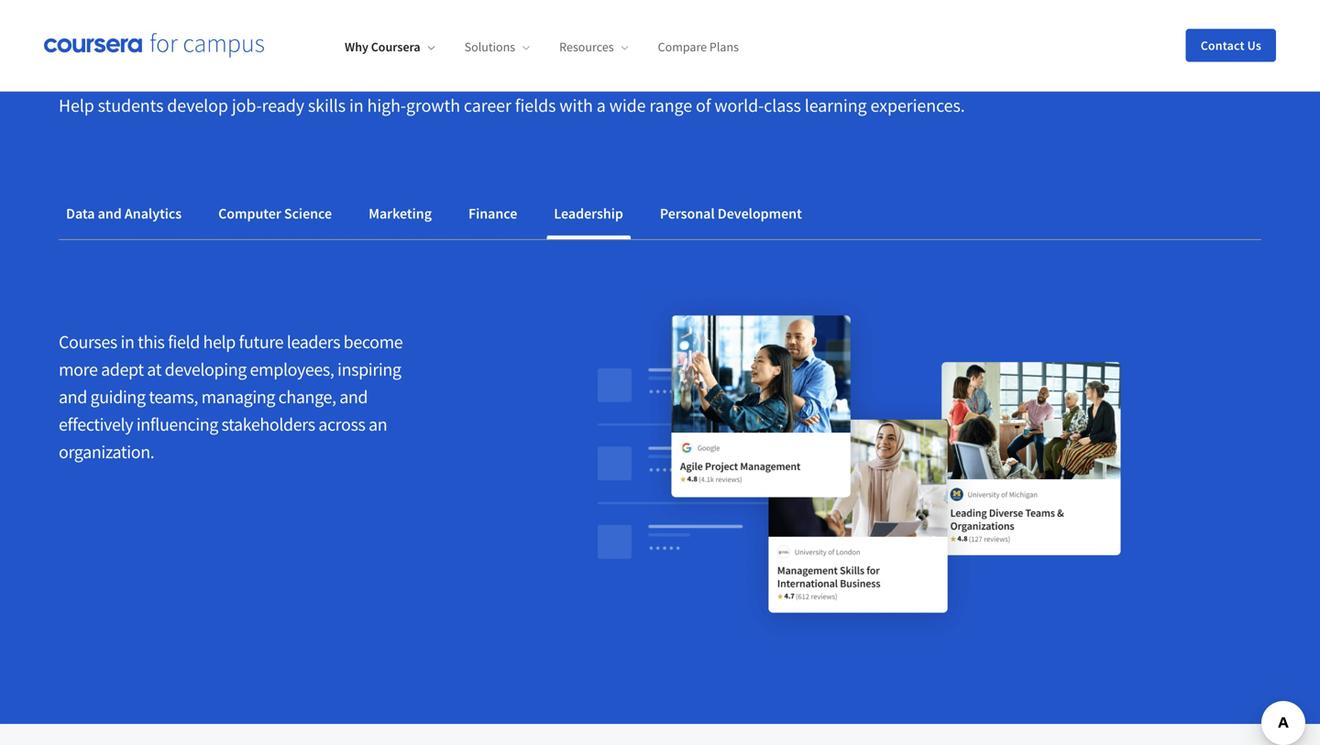 Task type: describe. For each thing, give the bounding box(es) containing it.
career
[[464, 94, 511, 117]]

and inside button
[[98, 204, 122, 223]]

fields
[[515, 94, 556, 117]]

an
[[369, 413, 387, 436]]

wide
[[609, 94, 646, 117]]

influencing
[[136, 413, 218, 436]]

stakeholders
[[221, 413, 315, 436]]

resources
[[559, 39, 614, 55]]

experiences.
[[871, 94, 965, 117]]

computer science button
[[211, 192, 339, 236]]

science
[[284, 204, 332, 223]]

contact
[[1201, 37, 1245, 54]]

courses in this field help future leaders become more adept at developing employees, inspiring and guiding teams, managing change, and effectively influencing stakeholders across an organization.
[[59, 331, 403, 464]]

job-
[[232, 94, 262, 117]]

coursera for campus image
[[44, 33, 264, 58]]

why coursera link
[[345, 39, 435, 55]]

compare plans link
[[658, 39, 739, 55]]

a
[[597, 94, 606, 117]]

computer science
[[218, 204, 332, 223]]

help
[[203, 331, 236, 353]]

organization.
[[59, 441, 154, 464]]

solutions
[[465, 39, 515, 55]]

develop
[[167, 94, 228, 117]]

future
[[239, 331, 284, 353]]

contact us button
[[1186, 29, 1276, 62]]

plans
[[710, 39, 739, 55]]

personal development
[[660, 204, 802, 223]]

learning
[[805, 94, 867, 117]]

finance
[[469, 204, 517, 223]]

range
[[650, 94, 692, 117]]

help
[[59, 94, 94, 117]]

leaders
[[287, 331, 340, 353]]

courses
[[59, 331, 117, 353]]

help students develop job-ready skills in high-growth career fields with a wide range of world-class learning experiences.
[[59, 94, 965, 117]]

developing
[[165, 358, 247, 381]]

solutions link
[[465, 39, 530, 55]]

marketing
[[369, 204, 432, 223]]

marketing button
[[361, 192, 439, 236]]

ready
[[262, 94, 304, 117]]

teams,
[[149, 386, 198, 409]]

why coursera
[[345, 39, 421, 55]]

resources link
[[559, 39, 629, 55]]

offer up-to-date and in-demand content
[[59, 21, 749, 72]]



Task type: locate. For each thing, give the bounding box(es) containing it.
managing
[[201, 386, 275, 409]]

more
[[59, 358, 98, 381]]

field
[[168, 331, 200, 353]]

of
[[696, 94, 711, 117]]

personal
[[660, 204, 715, 223]]

data and analytics button
[[59, 192, 189, 236]]

with
[[560, 94, 593, 117]]

in
[[349, 94, 364, 117], [121, 331, 134, 353]]

data
[[66, 204, 95, 223]]

0 horizontal spatial in
[[121, 331, 134, 353]]

skills
[[308, 94, 346, 117]]

in inside courses in this field help future leaders become more adept at developing employees, inspiring and guiding teams, managing change, and effectively influencing stakeholders across an organization.
[[121, 331, 134, 353]]

us
[[1248, 37, 1262, 54]]

growth
[[406, 94, 460, 117]]

in left the this
[[121, 331, 134, 353]]

development
[[718, 204, 802, 223]]

world-
[[715, 94, 764, 117]]

demand
[[465, 21, 608, 72]]

compare
[[658, 39, 707, 55]]

class
[[764, 94, 801, 117]]

why
[[345, 39, 369, 55]]

1 vertical spatial in
[[121, 331, 134, 353]]

analytics
[[125, 204, 182, 223]]

employees,
[[250, 358, 334, 381]]

coursera
[[371, 39, 421, 55]]

effectively
[[59, 413, 133, 436]]

inspiring
[[337, 358, 401, 381]]

personal development button
[[653, 192, 809, 236]]

adept
[[101, 358, 144, 381]]

offer
[[59, 21, 146, 72]]

0 vertical spatial in
[[349, 94, 364, 117]]

to-
[[211, 21, 260, 72]]

data and analytics
[[66, 204, 182, 223]]

computer
[[218, 204, 281, 223]]

change,
[[278, 386, 336, 409]]

high-
[[367, 94, 406, 117]]

guiding
[[90, 386, 145, 409]]

this
[[138, 331, 165, 353]]

up-
[[154, 21, 211, 72]]

content
[[616, 21, 749, 72]]

at
[[147, 358, 161, 381]]

date
[[260, 21, 337, 72]]

in right skills
[[349, 94, 364, 117]]

become
[[344, 331, 403, 353]]

leadership
[[554, 204, 623, 223]]

finance button
[[461, 192, 525, 236]]

compare plans
[[658, 39, 739, 55]]

and
[[345, 21, 411, 72], [98, 204, 122, 223], [59, 386, 87, 409], [339, 386, 368, 409]]

content tabs tab list
[[59, 192, 1262, 239]]

across
[[318, 413, 365, 436]]

1 horizontal spatial in
[[349, 94, 364, 117]]

students
[[98, 94, 164, 117]]

contact us
[[1201, 37, 1262, 54]]

content leadership image image
[[501, 284, 1218, 651]]

in-
[[419, 21, 465, 72]]

leadership button
[[547, 192, 631, 236]]



Task type: vqa. For each thing, say whether or not it's contained in the screenshot.
can to the bottom
no



